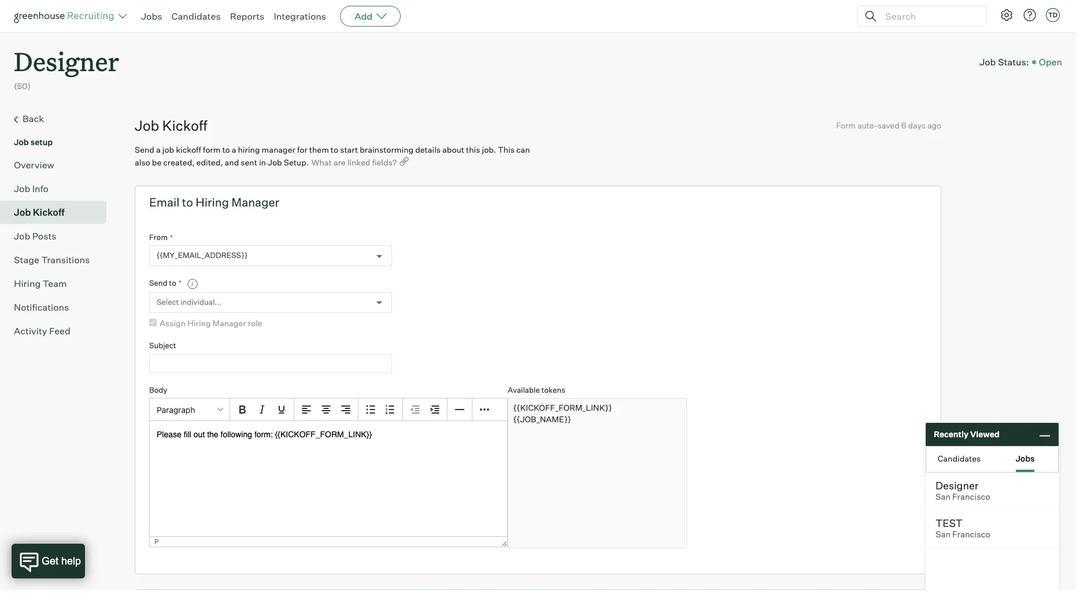 Task type: describe. For each thing, give the bounding box(es) containing it.
send a job kickoff form to a hiring manager for them to start brainstorming details about this job. this can also be created, edited, and sent in job setup.
[[135, 144, 530, 167]]

send to *
[[149, 278, 182, 288]]

p
[[154, 538, 159, 546]]

job up also
[[135, 117, 159, 134]]

activity feed link
[[14, 324, 102, 338]]

what
[[312, 157, 332, 167]]

job kickoff link
[[14, 205, 102, 219]]

about
[[443, 144, 465, 154]]

0 vertical spatial candidates
[[172, 10, 221, 22]]

paragraph button
[[152, 400, 227, 420]]

designer san francisco
[[936, 479, 991, 502]]

team
[[43, 277, 67, 289]]

job status:
[[980, 56, 1030, 67]]

1 horizontal spatial jobs
[[1016, 453, 1035, 463]]

form auto-saved 6 days ago
[[837, 120, 942, 130]]

this
[[498, 144, 515, 154]]

activity
[[14, 325, 47, 336]]

feed
[[49, 325, 70, 336]]

select individual...
[[157, 297, 222, 307]]

activity feed
[[14, 325, 70, 336]]

form
[[203, 144, 221, 154]]

{{job_name}}
[[514, 414, 571, 424]]

job inside 'link'
[[14, 230, 30, 242]]

tokens
[[542, 385, 566, 394]]

job posts
[[14, 230, 56, 242]]

test
[[936, 517, 963, 529]]

job inside send a job kickoff form to a hiring manager for them to start brainstorming details about this job. this can also be created, edited, and sent in job setup.
[[268, 157, 282, 167]]

jobs link
[[141, 10, 162, 22]]

(50)
[[14, 81, 31, 91]]

to up the are
[[331, 144, 339, 154]]

open
[[1039, 56, 1063, 67]]

stage
[[14, 254, 39, 265]]

1 a from the left
[[156, 144, 161, 154]]

{{kickoff_form_link}} {{job_name}}
[[514, 403, 612, 424]]

job left the info
[[14, 183, 30, 194]]

email to hiring manager
[[149, 195, 280, 209]]

can
[[517, 144, 530, 154]]

td button
[[1046, 8, 1060, 22]]

job left setup
[[14, 137, 29, 147]]

sent
[[241, 157, 257, 167]]

1 horizontal spatial candidates
[[938, 453, 981, 463]]

back link
[[14, 111, 102, 126]]

brainstorming
[[360, 144, 414, 154]]

2 a from the left
[[232, 144, 236, 154]]

to right the email
[[182, 195, 193, 209]]

individual...
[[180, 297, 222, 307]]

job
[[162, 144, 174, 154]]

setup
[[30, 137, 53, 147]]

job setup
[[14, 137, 53, 147]]

available tokens
[[508, 385, 566, 394]]

job.
[[482, 144, 496, 154]]

tab list containing candidates
[[927, 447, 1059, 472]]

this user will be able to open the form for collaboration with other job admins on the job kickoff page. element
[[184, 278, 198, 290]]

hiring
[[238, 144, 260, 154]]

stage transitions
[[14, 254, 90, 265]]

assign
[[160, 318, 186, 328]]

to up and
[[222, 144, 230, 154]]

select
[[157, 297, 179, 307]]

{{kickoff_form_link}}
[[514, 403, 612, 413]]

0 vertical spatial manager
[[232, 195, 280, 209]]

2 toolbar from the left
[[294, 399, 359, 421]]

subject
[[149, 341, 176, 350]]

kickoff inside "link"
[[33, 206, 65, 218]]

viewed
[[971, 429, 1000, 439]]

are
[[334, 157, 346, 167]]

be
[[152, 157, 162, 167]]

recently
[[934, 429, 969, 439]]

reports link
[[230, 10, 265, 22]]

start
[[340, 144, 358, 154]]

role
[[248, 318, 262, 328]]

resize image
[[502, 541, 507, 547]]

kickoff
[[176, 144, 201, 154]]

details
[[415, 144, 441, 154]]

this user will be able to open the form for collaboration with other job admins on the job kickoff page. image
[[187, 278, 198, 290]]

job info
[[14, 183, 49, 194]]

candidates link
[[172, 10, 221, 22]]

if a hiring manager fills out a field with a linked icon, you can approve these fields to populate back into this role, so that you won't have to do duplicate input work. element
[[399, 155, 410, 168]]

back
[[23, 113, 44, 124]]

td
[[1049, 11, 1058, 19]]

saved
[[878, 120, 900, 130]]

created,
[[163, 157, 195, 167]]

test san francisco
[[936, 517, 991, 540]]

designer (50)
[[14, 44, 119, 91]]

td button
[[1044, 6, 1063, 24]]



Task type: vqa. For each thing, say whether or not it's contained in the screenshot.
the rightmost 'RUN'
no



Task type: locate. For each thing, give the bounding box(es) containing it.
reports
[[230, 10, 265, 22]]

p button
[[154, 538, 159, 546]]

send
[[135, 144, 154, 154], [149, 278, 167, 288]]

job left status:
[[980, 56, 996, 67]]

1 vertical spatial jobs
[[1016, 453, 1035, 463]]

also
[[135, 157, 150, 167]]

notifications
[[14, 301, 69, 313]]

manager down sent
[[232, 195, 280, 209]]

Assign Hiring Manager role checkbox
[[149, 319, 157, 326]]

send for send a job kickoff form to a hiring manager for them to start brainstorming details about this job. this can also be created, edited, and sent in job setup.
[[135, 144, 154, 154]]

overview link
[[14, 158, 102, 172]]

1 vertical spatial job kickoff
[[14, 206, 65, 218]]

kickoff up posts
[[33, 206, 65, 218]]

0 horizontal spatial jobs
[[141, 10, 162, 22]]

edited,
[[196, 157, 223, 167]]

san down designer san francisco
[[936, 529, 951, 540]]

1 vertical spatial hiring
[[14, 277, 41, 289]]

francisco inside designer san francisco
[[953, 492, 991, 502]]

{{my_email_address}}
[[157, 251, 248, 260]]

1 toolbar from the left
[[230, 399, 294, 421]]

to
[[222, 144, 230, 154], [331, 144, 339, 154], [182, 195, 193, 209], [169, 278, 176, 288]]

a left job
[[156, 144, 161, 154]]

designer down greenhouse recruiting image
[[14, 44, 119, 78]]

to left "*" at the top left of page
[[169, 278, 176, 288]]

toolbar
[[230, 399, 294, 421], [294, 399, 359, 421], [359, 399, 403, 421], [403, 399, 448, 421]]

add button
[[340, 6, 401, 27]]

1 vertical spatial designer
[[936, 479, 979, 492]]

overview
[[14, 159, 54, 170]]

what are linked fields?
[[312, 157, 397, 167]]

0 horizontal spatial candidates
[[172, 10, 221, 22]]

san inside test san francisco
[[936, 529, 951, 540]]

0 horizontal spatial job kickoff
[[14, 206, 65, 218]]

0 horizontal spatial designer
[[14, 44, 119, 78]]

Search text field
[[883, 8, 976, 25]]

1 horizontal spatial job kickoff
[[135, 117, 208, 134]]

in
[[259, 157, 266, 167]]

san up test
[[936, 492, 951, 502]]

1 vertical spatial send
[[149, 278, 167, 288]]

francisco for test
[[953, 529, 991, 540]]

form
[[837, 120, 856, 130]]

0 vertical spatial job kickoff
[[135, 117, 208, 134]]

1 vertical spatial kickoff
[[33, 206, 65, 218]]

job kickoff inside "link"
[[14, 206, 65, 218]]

auto-
[[858, 120, 878, 130]]

francisco
[[953, 492, 991, 502], [953, 529, 991, 540]]

0 vertical spatial jobs
[[141, 10, 162, 22]]

manager
[[262, 144, 296, 154]]

1 vertical spatial candidates
[[938, 453, 981, 463]]

them
[[309, 144, 329, 154]]

ago
[[928, 120, 942, 130]]

send up also
[[135, 144, 154, 154]]

1 horizontal spatial a
[[232, 144, 236, 154]]

san for test
[[936, 529, 951, 540]]

status:
[[998, 56, 1030, 67]]

candidates down recently viewed
[[938, 453, 981, 463]]

0 horizontal spatial a
[[156, 144, 161, 154]]

2 francisco from the top
[[953, 529, 991, 540]]

a
[[156, 144, 161, 154], [232, 144, 236, 154]]

kickoff up kickoff
[[162, 117, 208, 134]]

2 san from the top
[[936, 529, 951, 540]]

job down job info
[[14, 206, 31, 218]]

2 vertical spatial hiring
[[187, 318, 211, 328]]

paragraph
[[157, 405, 195, 415]]

paragraph group
[[150, 399, 507, 421]]

for
[[297, 144, 308, 154]]

body
[[149, 385, 167, 394]]

transitions
[[41, 254, 90, 265]]

posts
[[32, 230, 56, 242]]

and
[[225, 157, 239, 167]]

job kickoff up job
[[135, 117, 208, 134]]

from
[[149, 232, 168, 242]]

0 vertical spatial francisco
[[953, 492, 991, 502]]

notifications link
[[14, 300, 102, 314]]

0 vertical spatial kickoff
[[162, 117, 208, 134]]

hiring down stage
[[14, 277, 41, 289]]

recently viewed
[[934, 429, 1000, 439]]

0 vertical spatial send
[[135, 144, 154, 154]]

fields?
[[372, 157, 397, 167]]

send up 'select'
[[149, 278, 167, 288]]

integrations link
[[274, 10, 326, 22]]

hiring down edited,
[[196, 195, 229, 209]]

1 vertical spatial francisco
[[953, 529, 991, 540]]

designer for designer san francisco
[[936, 479, 979, 492]]

setup.
[[284, 157, 309, 167]]

0 vertical spatial san
[[936, 492, 951, 502]]

info
[[32, 183, 49, 194]]

francisco down designer san francisco
[[953, 529, 991, 540]]

designer up test
[[936, 479, 979, 492]]

1 san from the top
[[936, 492, 951, 502]]

if a hiring manager fills out a field with a linked icon, you can approve these fields to populate back into this role, so that you won't have to do duplicate input work. image
[[399, 155, 410, 167]]

job inside "link"
[[14, 206, 31, 218]]

1 vertical spatial manager
[[213, 318, 246, 328]]

1 horizontal spatial kickoff
[[162, 117, 208, 134]]

available
[[508, 385, 540, 394]]

job info link
[[14, 181, 102, 195]]

greenhouse recruiting image
[[14, 9, 118, 23]]

designer inside designer san francisco
[[936, 479, 979, 492]]

days
[[908, 120, 926, 130]]

stage transitions link
[[14, 253, 102, 266]]

email
[[149, 195, 180, 209]]

None text field
[[149, 354, 392, 373]]

tab list
[[927, 447, 1059, 472]]

kickoff
[[162, 117, 208, 134], [33, 206, 65, 218]]

job right in
[[268, 157, 282, 167]]

assign hiring manager role
[[160, 318, 262, 328]]

designer link
[[14, 32, 119, 81]]

job kickoff
[[135, 117, 208, 134], [14, 206, 65, 218]]

hiring
[[196, 195, 229, 209], [14, 277, 41, 289], [187, 318, 211, 328]]

francisco for designer
[[953, 492, 991, 502]]

this
[[466, 144, 480, 154]]

san inside designer san francisco
[[936, 492, 951, 502]]

job kickoff down the info
[[14, 206, 65, 218]]

a up and
[[232, 144, 236, 154]]

1 horizontal spatial designer
[[936, 479, 979, 492]]

send inside send a job kickoff form to a hiring manager for them to start brainstorming details about this job. this can also be created, edited, and sent in job setup.
[[135, 144, 154, 154]]

manager
[[232, 195, 280, 209], [213, 318, 246, 328]]

0 vertical spatial designer
[[14, 44, 119, 78]]

0 vertical spatial hiring
[[196, 195, 229, 209]]

hiring down "individual..."
[[187, 318, 211, 328]]

manager left role
[[213, 318, 246, 328]]

configure image
[[1000, 8, 1014, 22]]

hiring team
[[14, 277, 67, 289]]

designer
[[14, 44, 119, 78], [936, 479, 979, 492]]

add
[[355, 10, 373, 22]]

linked
[[347, 157, 370, 167]]

designer for designer (50)
[[14, 44, 119, 78]]

san
[[936, 492, 951, 502], [936, 529, 951, 540]]

1 vertical spatial san
[[936, 529, 951, 540]]

francisco up test san francisco
[[953, 492, 991, 502]]

san for designer
[[936, 492, 951, 502]]

4 toolbar from the left
[[403, 399, 448, 421]]

send for send to *
[[149, 278, 167, 288]]

candidates right jobs link in the left top of the page
[[172, 10, 221, 22]]

1 francisco from the top
[[953, 492, 991, 502]]

3 toolbar from the left
[[359, 399, 403, 421]]

job posts link
[[14, 229, 102, 243]]

*
[[179, 278, 182, 288]]

integrations
[[274, 10, 326, 22]]

francisco inside test san francisco
[[953, 529, 991, 540]]

hiring team link
[[14, 276, 102, 290]]

0 horizontal spatial kickoff
[[33, 206, 65, 218]]

jobs
[[141, 10, 162, 22], [1016, 453, 1035, 463]]

job left posts
[[14, 230, 30, 242]]



